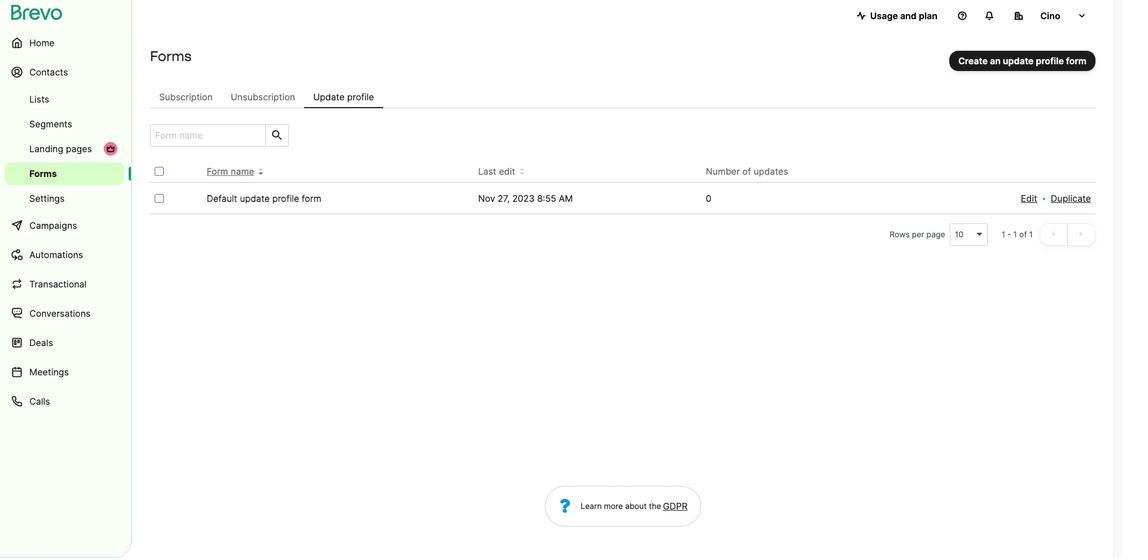Task type: describe. For each thing, give the bounding box(es) containing it.
subscription link
[[150, 86, 222, 108]]

1 - 1 of 1
[[1002, 230, 1033, 239]]

default update profile form
[[207, 193, 321, 204]]

update
[[313, 91, 345, 103]]

contacts
[[29, 67, 68, 78]]

forms link
[[5, 163, 124, 185]]

segments
[[29, 119, 72, 130]]

campaigns
[[29, 220, 77, 231]]

rows per page
[[890, 230, 946, 239]]

profile inside "create an update profile form" link
[[1036, 55, 1064, 67]]

contacts link
[[5, 59, 124, 86]]

update profile link
[[304, 86, 383, 108]]

settings
[[29, 193, 65, 204]]

campaigns link
[[5, 212, 124, 239]]

automations link
[[5, 242, 124, 269]]

conversations
[[29, 308, 91, 320]]

an
[[990, 55, 1001, 67]]

default
[[207, 193, 237, 204]]

update profile
[[313, 91, 374, 103]]

unsubscription link
[[222, 86, 304, 108]]

conversations link
[[5, 300, 124, 327]]

of inside button
[[743, 166, 751, 177]]

automations
[[29, 250, 83, 261]]

learn
[[581, 502, 602, 512]]

updates
[[754, 166, 788, 177]]

27,
[[498, 193, 510, 204]]

1 vertical spatial update
[[240, 193, 270, 204]]

transactional
[[29, 279, 87, 290]]

0 horizontal spatial forms
[[29, 168, 57, 180]]

form name
[[207, 166, 254, 177]]

page
[[927, 230, 946, 239]]

meetings link
[[5, 359, 124, 386]]

plan
[[919, 10, 938, 21]]

0 horizontal spatial form
[[302, 193, 321, 204]]

0 vertical spatial form
[[1066, 55, 1087, 67]]

0
[[706, 193, 712, 204]]

the
[[649, 502, 661, 512]]

cino
[[1041, 10, 1061, 21]]

2 1 from the left
[[1014, 230, 1017, 239]]

number
[[706, 166, 740, 177]]

segments link
[[5, 113, 124, 135]]

Campaign name search field
[[151, 125, 261, 146]]

0 horizontal spatial profile
[[272, 193, 299, 204]]

more
[[604, 502, 623, 512]]

lists
[[29, 94, 49, 105]]

calls
[[29, 396, 50, 408]]

landing pages link
[[5, 138, 124, 160]]

2023
[[512, 193, 535, 204]]

number of updates button
[[706, 165, 798, 178]]

rows
[[890, 230, 910, 239]]

search button
[[265, 125, 289, 146]]

settings link
[[5, 187, 124, 210]]

last
[[478, 166, 496, 177]]

3 1 from the left
[[1030, 230, 1033, 239]]

last edit
[[478, 166, 515, 177]]



Task type: locate. For each thing, give the bounding box(es) containing it.
last edit button
[[478, 165, 524, 178]]

unsubscription
[[231, 91, 295, 103]]

usage and plan
[[870, 10, 938, 21]]

1 vertical spatial of
[[1020, 230, 1027, 239]]

of
[[743, 166, 751, 177], [1020, 230, 1027, 239]]

home
[[29, 37, 55, 49]]

duplicate
[[1051, 193, 1091, 204]]

landing
[[29, 143, 63, 155]]

form
[[1066, 55, 1087, 67], [302, 193, 321, 204]]

profile
[[1036, 55, 1064, 67], [347, 91, 374, 103], [272, 193, 299, 204]]

home link
[[5, 29, 124, 56]]

of right number
[[743, 166, 751, 177]]

profile inside update profile "link"
[[347, 91, 374, 103]]

-
[[1008, 230, 1012, 239]]

update
[[1003, 55, 1034, 67], [240, 193, 270, 204]]

0 vertical spatial forms
[[150, 48, 191, 64]]

learn more about the gdpr
[[581, 501, 688, 513]]

edit
[[1021, 193, 1038, 204]]

deals link
[[5, 330, 124, 357]]

1 vertical spatial profile
[[347, 91, 374, 103]]

create an update profile form link
[[950, 51, 1096, 71]]

form
[[207, 166, 228, 177]]

forms up subscription
[[150, 48, 191, 64]]

left___rvooi image
[[106, 145, 115, 154]]

1 vertical spatial form
[[302, 193, 321, 204]]

about
[[625, 502, 647, 512]]

subscription
[[159, 91, 213, 103]]

landing pages
[[29, 143, 92, 155]]

deals
[[29, 338, 53, 349]]

8:55
[[537, 193, 556, 204]]

edit link
[[1021, 192, 1038, 206]]

1 horizontal spatial form
[[1066, 55, 1087, 67]]

0 horizontal spatial update
[[240, 193, 270, 204]]

0 vertical spatial profile
[[1036, 55, 1064, 67]]

nov
[[478, 193, 495, 204]]

of right -
[[1020, 230, 1027, 239]]

nov 27, 2023 8:55 am
[[478, 193, 573, 204]]

number of updates
[[706, 166, 788, 177]]

and
[[900, 10, 917, 21]]

duplicate link
[[1051, 192, 1091, 206]]

1
[[1002, 230, 1006, 239], [1014, 230, 1017, 239], [1030, 230, 1033, 239]]

0 horizontal spatial of
[[743, 166, 751, 177]]

cino button
[[1006, 5, 1096, 27]]

1 horizontal spatial update
[[1003, 55, 1034, 67]]

lists link
[[5, 88, 124, 111]]

gdpr link
[[661, 500, 688, 514]]

pages
[[66, 143, 92, 155]]

1 vertical spatial forms
[[29, 168, 57, 180]]

forms down the landing on the left
[[29, 168, 57, 180]]

1 horizontal spatial forms
[[150, 48, 191, 64]]

gdpr
[[663, 501, 688, 513]]

search image
[[270, 129, 284, 142]]

default update profile form link
[[207, 193, 321, 204]]

edit
[[499, 166, 515, 177]]

per
[[912, 230, 925, 239]]

2 horizontal spatial 1
[[1030, 230, 1033, 239]]

forms
[[150, 48, 191, 64], [29, 168, 57, 180]]

calls link
[[5, 388, 124, 416]]

0 horizontal spatial 1
[[1002, 230, 1006, 239]]

2 horizontal spatial profile
[[1036, 55, 1064, 67]]

create an update profile form
[[959, 55, 1087, 67]]

update right the an
[[1003, 55, 1034, 67]]

transactional link
[[5, 271, 124, 298]]

1 1 from the left
[[1002, 230, 1006, 239]]

form name button
[[207, 165, 263, 178]]

usage and plan button
[[848, 5, 947, 27]]

1 horizontal spatial profile
[[347, 91, 374, 103]]

am
[[559, 193, 573, 204]]

update down name
[[240, 193, 270, 204]]

usage
[[870, 10, 898, 21]]

meetings
[[29, 367, 69, 378]]

0 vertical spatial update
[[1003, 55, 1034, 67]]

0 vertical spatial of
[[743, 166, 751, 177]]

name
[[231, 166, 254, 177]]

create
[[959, 55, 988, 67]]

1 horizontal spatial of
[[1020, 230, 1027, 239]]

1 horizontal spatial 1
[[1014, 230, 1017, 239]]

2 vertical spatial profile
[[272, 193, 299, 204]]



Task type: vqa. For each thing, say whether or not it's contained in the screenshot.
The Usage And Plan button
yes



